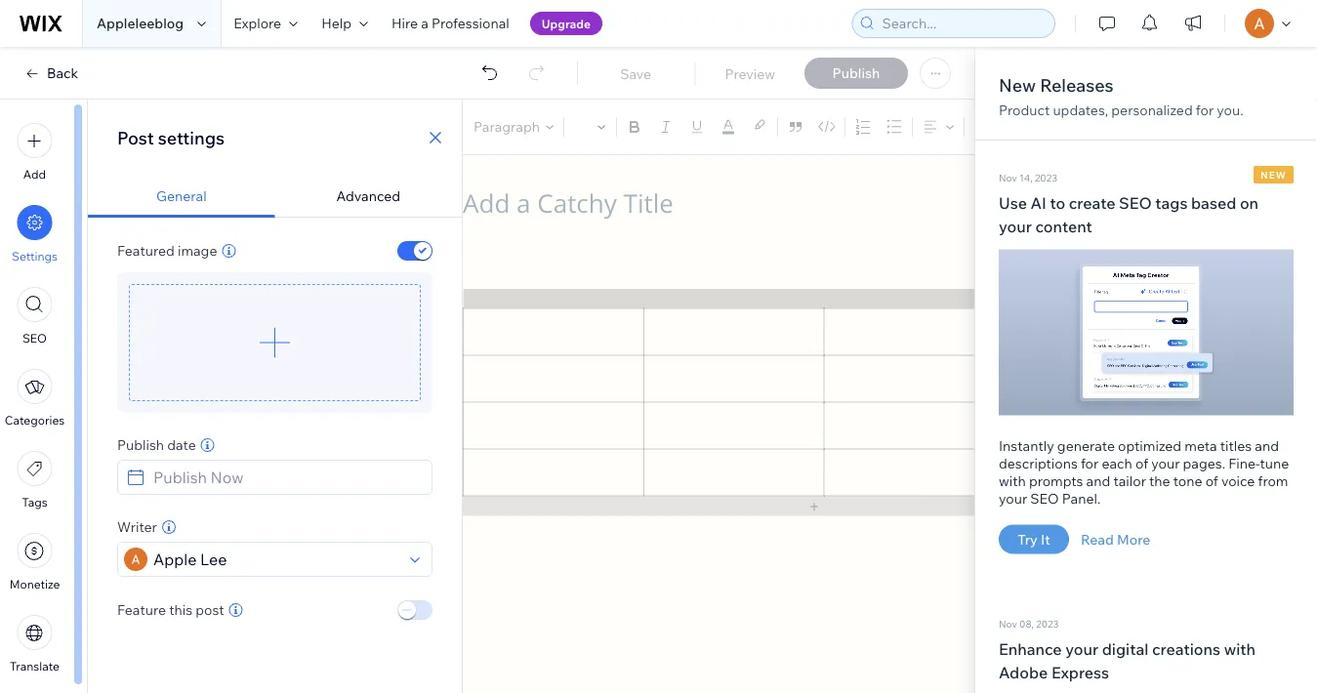 Task type: describe. For each thing, give the bounding box(es) containing it.
add button
[[17, 123, 52, 182]]

pages.
[[1183, 455, 1226, 472]]

advanced
[[336, 188, 400, 205]]

seo inside 'instantly generate optimized meta titles and descriptions for each of your pages. fine-tune with prompts and tailor the tone of voice from your seo panel.'
[[1031, 490, 1059, 507]]

settings
[[12, 249, 58, 264]]

this
[[169, 602, 192, 619]]

professional
[[432, 15, 510, 32]]

adobe
[[999, 663, 1048, 683]]

2023 for nov 14, 2023
[[1035, 171, 1058, 184]]

product
[[999, 102, 1050, 119]]

creations
[[1152, 640, 1221, 659]]

instantly
[[999, 437, 1055, 454]]

optimized
[[1118, 437, 1182, 454]]

digital
[[1102, 640, 1149, 659]]

date
[[167, 437, 196, 454]]

tags
[[22, 495, 47, 510]]

help
[[321, 15, 352, 32]]

nov 08, 2023 enhance your digital creations with adobe express
[[999, 618, 1256, 683]]

settings
[[158, 126, 225, 148]]

each
[[1102, 455, 1133, 472]]

personalized
[[1112, 102, 1193, 119]]

translate
[[10, 659, 60, 674]]

tailor
[[1114, 472, 1147, 489]]

more
[[1117, 531, 1151, 548]]

new releases product updates, personalized for you.
[[999, 74, 1244, 119]]

feature this post
[[117, 602, 224, 619]]

menu containing add
[[0, 111, 69, 686]]

08,
[[1020, 618, 1034, 630]]

monetize
[[9, 577, 60, 592]]

on
[[1240, 193, 1259, 212]]

upgrade
[[542, 16, 591, 31]]

updates,
[[1053, 102, 1109, 119]]

express
[[1052, 663, 1110, 683]]

based
[[1192, 193, 1237, 212]]

meta
[[1185, 437, 1218, 454]]

writer
[[117, 519, 157, 536]]

Publish date field
[[147, 461, 426, 494]]

help button
[[310, 0, 380, 47]]

new
[[1261, 168, 1287, 181]]

hire a professional
[[392, 15, 510, 32]]

read
[[1081, 531, 1114, 548]]

general
[[156, 188, 207, 205]]

a
[[421, 15, 429, 32]]

nov for nov 14, 2023
[[999, 171, 1018, 184]]

enhance
[[999, 640, 1062, 659]]

publish date
[[117, 437, 196, 454]]

upgrade button
[[530, 12, 603, 35]]

nov 14, 2023
[[999, 171, 1058, 184]]

your inside nov 08, 2023 enhance your digital creations with adobe express
[[1066, 640, 1099, 659]]

to
[[1050, 193, 1066, 212]]

nov for nov 08, 2023 enhance your digital creations with adobe express
[[999, 618, 1018, 630]]

back
[[47, 64, 78, 82]]

0 horizontal spatial of
[[1136, 455, 1149, 472]]

fine-
[[1229, 455, 1260, 472]]

you.
[[1217, 102, 1244, 119]]

your inside use ai to create seo tags based on your content
[[999, 216, 1032, 236]]

publish
[[117, 437, 164, 454]]

try it link
[[999, 525, 1069, 554]]

tone
[[1174, 472, 1203, 489]]

panel.
[[1062, 490, 1101, 507]]



Task type: vqa. For each thing, say whether or not it's contained in the screenshot.
SEARCH FOR TOOLS, APPS, HELP & MORE... FIELD
no



Task type: locate. For each thing, give the bounding box(es) containing it.
0 horizontal spatial with
[[999, 472, 1026, 489]]

1 vertical spatial for
[[1081, 455, 1099, 472]]

for left you.
[[1196, 102, 1214, 119]]

with inside 'instantly generate optimized meta titles and descriptions for each of your pages. fine-tune with prompts and tailor the tone of voice from your seo panel.'
[[999, 472, 1026, 489]]

1 horizontal spatial and
[[1255, 437, 1280, 454]]

0 vertical spatial with
[[999, 472, 1026, 489]]

content
[[1036, 216, 1093, 236]]

seo
[[1119, 193, 1152, 212], [22, 331, 47, 346], [1031, 490, 1059, 507]]

1 vertical spatial 2023
[[1036, 618, 1059, 630]]

categories
[[5, 413, 65, 428]]

post settings
[[117, 126, 225, 148]]

monetize button
[[9, 533, 60, 592]]

0 horizontal spatial seo
[[22, 331, 47, 346]]

2023 for nov 08, 2023 enhance your digital creations with adobe express
[[1036, 618, 1059, 630]]

titles
[[1221, 437, 1252, 454]]

with
[[999, 472, 1026, 489], [1224, 640, 1256, 659]]

1 horizontal spatial seo
[[1031, 490, 1059, 507]]

seo inside use ai to create seo tags based on your content
[[1119, 193, 1152, 212]]

the
[[1150, 472, 1171, 489]]

instantly generate optimized meta titles and descriptions for each of your pages. fine-tune with prompts and tailor the tone of voice from your seo panel.
[[999, 437, 1290, 507]]

generate
[[1058, 437, 1115, 454]]

2023 right 14,
[[1035, 171, 1058, 184]]

use
[[999, 193, 1027, 212]]

2 nov from the top
[[999, 618, 1018, 630]]

feature
[[117, 602, 166, 619]]

with right creations
[[1224, 640, 1256, 659]]

general button
[[88, 176, 275, 218]]

your up the
[[1152, 455, 1180, 472]]

post
[[196, 602, 224, 619]]

try
[[1018, 531, 1038, 548]]

seo button
[[17, 287, 52, 346]]

of down optimized
[[1136, 455, 1149, 472]]

seo up categories button
[[22, 331, 47, 346]]

0 vertical spatial 2023
[[1035, 171, 1058, 184]]

seo inside seo button
[[22, 331, 47, 346]]

1 horizontal spatial for
[[1196, 102, 1214, 119]]

0 vertical spatial and
[[1255, 437, 1280, 454]]

tab list containing general
[[88, 176, 462, 218]]

try it
[[1018, 531, 1051, 548]]

from
[[1258, 472, 1289, 489]]

0 vertical spatial for
[[1196, 102, 1214, 119]]

translate button
[[10, 615, 60, 674]]

your down descriptions
[[999, 490, 1028, 507]]

of
[[1136, 455, 1149, 472], [1206, 472, 1219, 489]]

None text field
[[443, 248, 1205, 693]]

nov left 08,
[[999, 618, 1018, 630]]

1 vertical spatial nov
[[999, 618, 1018, 630]]

0 vertical spatial nov
[[999, 171, 1018, 184]]

tags
[[1156, 193, 1188, 212]]

menu
[[0, 111, 69, 686]]

nov
[[999, 171, 1018, 184], [999, 618, 1018, 630]]

for
[[1196, 102, 1214, 119], [1081, 455, 1099, 472]]

descriptions
[[999, 455, 1078, 472]]

categories button
[[5, 369, 65, 428]]

advanced button
[[275, 176, 462, 218]]

tune
[[1260, 455, 1290, 472]]

appleleeblog
[[97, 15, 184, 32]]

Add a Catchy Title text field
[[463, 186, 1166, 220]]

back button
[[23, 64, 78, 82]]

your up express
[[1066, 640, 1099, 659]]

nov inside nov 08, 2023 enhance your digital creations with adobe express
[[999, 618, 1018, 630]]

your
[[999, 216, 1032, 236], [1152, 455, 1180, 472], [999, 490, 1028, 507], [1066, 640, 1099, 659]]

read more link
[[1081, 531, 1151, 548]]

1 vertical spatial and
[[1087, 472, 1111, 489]]

ai
[[1031, 193, 1047, 212]]

featured
[[117, 242, 175, 259]]

for down generate
[[1081, 455, 1099, 472]]

1 vertical spatial with
[[1224, 640, 1256, 659]]

14,
[[1020, 171, 1033, 184]]

new
[[999, 74, 1036, 96]]

read more
[[1081, 531, 1151, 548]]

add
[[23, 167, 46, 182]]

create
[[1069, 193, 1116, 212]]

1 horizontal spatial of
[[1206, 472, 1219, 489]]

releases
[[1040, 74, 1114, 96]]

2 horizontal spatial seo
[[1119, 193, 1152, 212]]

explore
[[234, 15, 281, 32]]

voice
[[1222, 472, 1255, 489]]

featured image
[[117, 242, 217, 259]]

image
[[178, 242, 217, 259]]

settings button
[[12, 205, 58, 264]]

0 horizontal spatial for
[[1081, 455, 1099, 472]]

seo down prompts
[[1031, 490, 1059, 507]]

Search... field
[[877, 10, 1049, 37]]

prompts
[[1029, 472, 1084, 489]]

seo left the tags
[[1119, 193, 1152, 212]]

use ai to create seo tags based on your content
[[999, 193, 1259, 236]]

with inside nov 08, 2023 enhance your digital creations with adobe express
[[1224, 640, 1256, 659]]

and up panel. in the right of the page
[[1087, 472, 1111, 489]]

for inside new releases product updates, personalized for you.
[[1196, 102, 1214, 119]]

post
[[117, 126, 154, 148]]

tab list
[[88, 176, 462, 218]]

1 vertical spatial seo
[[22, 331, 47, 346]]

2 vertical spatial seo
[[1031, 490, 1059, 507]]

and up tune
[[1255, 437, 1280, 454]]

nov left 14,
[[999, 171, 1018, 184]]

1 horizontal spatial with
[[1224, 640, 1256, 659]]

0 vertical spatial seo
[[1119, 193, 1152, 212]]

your down use
[[999, 216, 1032, 236]]

with down descriptions
[[999, 472, 1026, 489]]

and
[[1255, 437, 1280, 454], [1087, 472, 1111, 489]]

it
[[1041, 531, 1051, 548]]

tags button
[[17, 451, 52, 510]]

Writer field
[[147, 543, 404, 576]]

hire a professional link
[[380, 0, 521, 47]]

hire
[[392, 15, 418, 32]]

2023
[[1035, 171, 1058, 184], [1036, 618, 1059, 630]]

0 horizontal spatial and
[[1087, 472, 1111, 489]]

2023 right 08,
[[1036, 618, 1059, 630]]

1 nov from the top
[[999, 171, 1018, 184]]

2023 inside nov 08, 2023 enhance your digital creations with adobe express
[[1036, 618, 1059, 630]]

of down 'pages.'
[[1206, 472, 1219, 489]]

for inside 'instantly generate optimized meta titles and descriptions for each of your pages. fine-tune with prompts and tailor the tone of voice from your seo panel.'
[[1081, 455, 1099, 472]]



